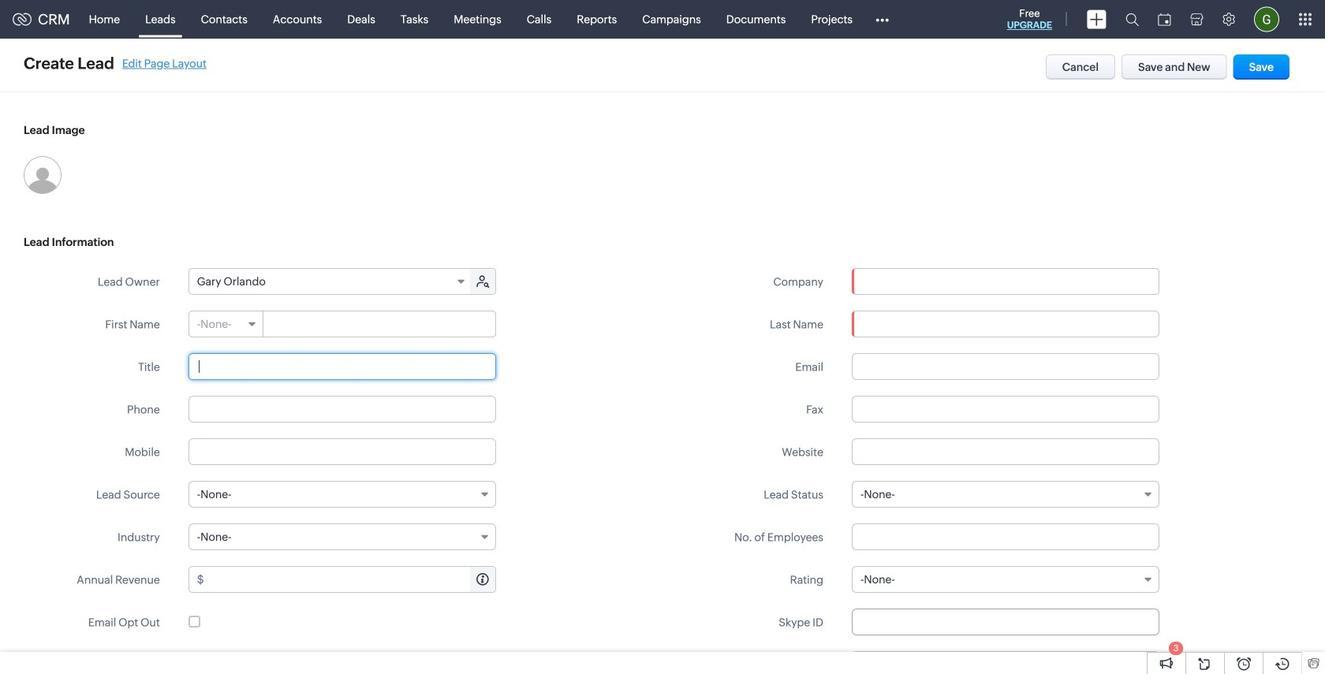 Task type: locate. For each thing, give the bounding box(es) containing it.
create menu element
[[1078, 0, 1116, 38]]

search element
[[1116, 0, 1149, 39]]

calendar image
[[1158, 13, 1172, 26]]

image image
[[24, 156, 62, 194]]

None text field
[[264, 312, 495, 337], [188, 353, 496, 380], [852, 353, 1160, 380], [852, 439, 1160, 465], [852, 524, 1160, 551], [852, 609, 1160, 636], [264, 312, 495, 337], [188, 353, 496, 380], [852, 353, 1160, 380], [852, 439, 1160, 465], [852, 524, 1160, 551], [852, 609, 1160, 636]]

None text field
[[853, 269, 1159, 294], [852, 311, 1160, 338], [188, 396, 496, 423], [852, 396, 1160, 423], [188, 439, 496, 465], [206, 567, 495, 592], [852, 652, 1160, 675], [853, 269, 1159, 294], [852, 311, 1160, 338], [188, 396, 496, 423], [852, 396, 1160, 423], [188, 439, 496, 465], [206, 567, 495, 592], [852, 652, 1160, 675]]

None field
[[189, 269, 472, 294], [853, 269, 1159, 294], [189, 312, 263, 337], [188, 481, 496, 508], [852, 481, 1160, 508], [188, 524, 496, 551], [852, 566, 1160, 593], [189, 269, 472, 294], [853, 269, 1159, 294], [189, 312, 263, 337], [188, 481, 496, 508], [852, 481, 1160, 508], [188, 524, 496, 551], [852, 566, 1160, 593]]

Other Modules field
[[865, 7, 899, 32]]

profile image
[[1254, 7, 1280, 32]]



Task type: describe. For each thing, give the bounding box(es) containing it.
create menu image
[[1087, 10, 1107, 29]]

logo image
[[13, 13, 32, 26]]

profile element
[[1245, 0, 1289, 38]]

search image
[[1126, 13, 1139, 26]]



Task type: vqa. For each thing, say whether or not it's contained in the screenshot.
'image'
yes



